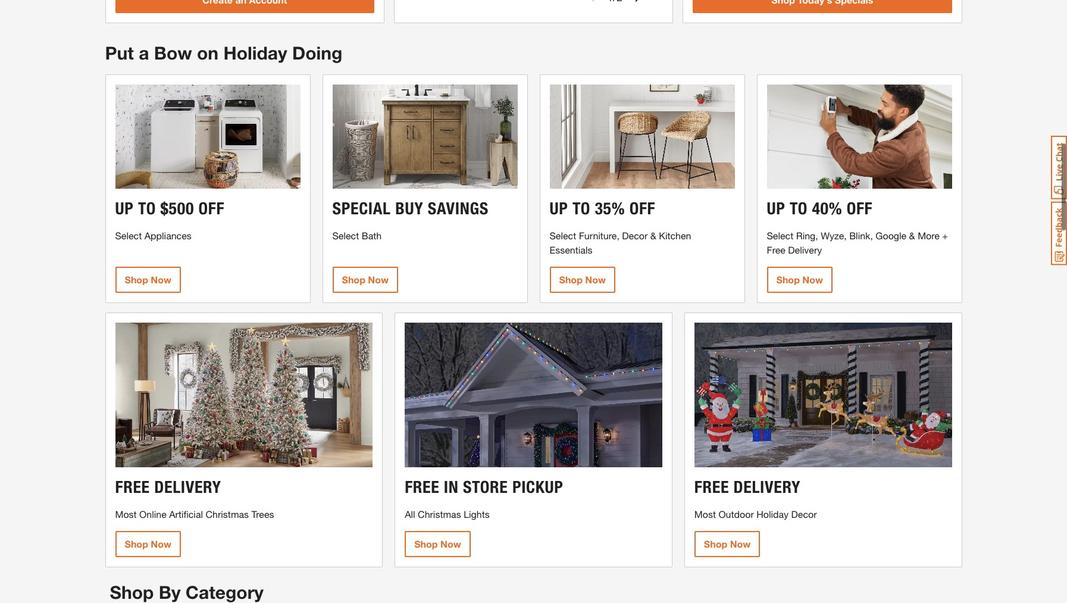 Task type: locate. For each thing, give the bounding box(es) containing it.
shop down the online
[[125, 538, 148, 550]]

select for up to 35% off
[[550, 230, 577, 241]]

live chat image
[[1052, 136, 1068, 200]]

up to 40% off
[[767, 198, 873, 218]]

2 select from the left
[[333, 230, 359, 241]]

shop now for 40%
[[777, 274, 824, 285]]

select furniture, decor & kitchen essentials
[[550, 230, 692, 255]]

now down bath
[[368, 274, 389, 285]]

savings
[[428, 198, 489, 218]]

select for up to $500 off
[[115, 230, 142, 241]]

1 most from the left
[[115, 509, 137, 520]]

1 horizontal spatial up
[[550, 198, 568, 218]]

shop now link down the online
[[115, 531, 181, 557]]

christmas right all
[[418, 509, 461, 520]]

christmas left trees
[[206, 509, 249, 520]]

3 free from the left
[[695, 477, 730, 497]]

35%
[[595, 198, 625, 218]]

image for up to $500 off image
[[115, 84, 300, 189]]

image for up to 40% off image
[[767, 84, 953, 189]]

0 horizontal spatial decor
[[623, 230, 648, 241]]

decor
[[623, 230, 648, 241], [792, 509, 817, 520]]

select
[[115, 230, 142, 241], [333, 230, 359, 241], [550, 230, 577, 241], [767, 230, 794, 241]]

most
[[115, 509, 137, 520], [695, 509, 716, 520]]

holiday
[[224, 42, 287, 64], [757, 509, 789, 520]]

shop now link down select appliances
[[115, 267, 181, 293]]

2 christmas from the left
[[418, 509, 461, 520]]

+
[[943, 230, 949, 241]]

now down delivery
[[803, 274, 824, 285]]

free delivery up the online
[[115, 477, 221, 497]]

1 free from the left
[[115, 477, 150, 497]]

delivery
[[789, 244, 823, 255]]

in
[[444, 477, 459, 497]]

off for up to 35% off
[[630, 198, 656, 218]]

to up select appliances
[[138, 198, 156, 218]]

& left kitchen
[[651, 230, 657, 241]]

shop down select bath
[[342, 274, 366, 285]]

christmas
[[206, 509, 249, 520], [418, 509, 461, 520]]

shop down essentials at right
[[560, 274, 583, 285]]

free left in at the bottom
[[405, 477, 440, 497]]

put
[[105, 42, 134, 64]]

2 image for free delivery image from the left
[[695, 323, 953, 468]]

0 horizontal spatial delivery
[[154, 477, 221, 497]]

1 up from the left
[[115, 198, 134, 218]]

off right "35%"
[[630, 198, 656, 218]]

this is the first slide image
[[587, 0, 597, 2]]

$500
[[160, 198, 194, 218]]

up for up to 40% off
[[767, 198, 786, 218]]

special buy savings
[[333, 198, 489, 218]]

image for free delivery image
[[115, 323, 373, 468], [695, 323, 953, 468]]

select up free
[[767, 230, 794, 241]]

2 horizontal spatial up
[[767, 198, 786, 218]]

now down the online
[[151, 538, 172, 550]]

0 horizontal spatial to
[[138, 198, 156, 218]]

free up the online
[[115, 477, 150, 497]]

& left more
[[910, 230, 916, 241]]

free delivery up most outdoor holiday decor
[[695, 477, 801, 497]]

shop for 40%
[[777, 274, 800, 285]]

1 & from the left
[[651, 230, 657, 241]]

1 vertical spatial decor
[[792, 509, 817, 520]]

now down appliances
[[151, 274, 172, 285]]

1 horizontal spatial to
[[573, 198, 591, 218]]

shop now link down bath
[[333, 267, 398, 293]]

off for up to 40% off
[[847, 198, 873, 218]]

buy
[[396, 198, 424, 218]]

shop now link down all christmas lights
[[405, 531, 471, 557]]

1 free delivery from the left
[[115, 477, 221, 497]]

bath
[[362, 230, 382, 241]]

up for up to 35% off
[[550, 198, 568, 218]]

trees
[[252, 509, 274, 520]]

2 to from the left
[[573, 198, 591, 218]]

now for 35%
[[586, 274, 606, 285]]

select left appliances
[[115, 230, 142, 241]]

1 vertical spatial holiday
[[757, 509, 789, 520]]

1 horizontal spatial christmas
[[418, 509, 461, 520]]

blink,
[[850, 230, 874, 241]]

delivery
[[154, 477, 221, 497], [734, 477, 801, 497]]

to up 'ring,'
[[790, 198, 808, 218]]

free in store pickup
[[405, 477, 564, 497]]

shop down select appliances
[[125, 274, 148, 285]]

2 most from the left
[[695, 509, 716, 520]]

special
[[333, 198, 391, 218]]

now for savings
[[368, 274, 389, 285]]

0 horizontal spatial off
[[199, 198, 225, 218]]

1 horizontal spatial off
[[630, 198, 656, 218]]

shop
[[125, 274, 148, 285], [342, 274, 366, 285], [560, 274, 583, 285], [777, 274, 800, 285], [125, 538, 148, 550], [415, 538, 438, 550], [704, 538, 728, 550]]

select inside select furniture, decor & kitchen essentials
[[550, 230, 577, 241]]

1 off from the left
[[199, 198, 225, 218]]

shop down free
[[777, 274, 800, 285]]

now down all christmas lights
[[441, 538, 461, 550]]

up up free
[[767, 198, 786, 218]]

up for up to $500 off
[[115, 198, 134, 218]]

1 horizontal spatial image for free delivery image
[[695, 323, 953, 468]]

free delivery for online
[[115, 477, 221, 497]]

2 up from the left
[[550, 198, 568, 218]]

free delivery
[[115, 477, 221, 497], [695, 477, 801, 497]]

2 delivery from the left
[[734, 477, 801, 497]]

image for free delivery image for decor
[[695, 323, 953, 468]]

shop now link down delivery
[[767, 267, 833, 293]]

delivery up most outdoor holiday decor
[[734, 477, 801, 497]]

shop now
[[125, 274, 172, 285], [342, 274, 389, 285], [560, 274, 606, 285], [777, 274, 824, 285], [125, 538, 172, 550], [415, 538, 461, 550], [704, 538, 751, 550]]

2 free delivery from the left
[[695, 477, 801, 497]]

shop now link
[[115, 267, 181, 293], [333, 267, 398, 293], [550, 267, 616, 293], [767, 267, 833, 293], [115, 531, 181, 557], [405, 531, 471, 557], [695, 531, 761, 557]]

0 vertical spatial decor
[[623, 230, 648, 241]]

2 horizontal spatial to
[[790, 198, 808, 218]]

delivery up artificial
[[154, 477, 221, 497]]

1 horizontal spatial delivery
[[734, 477, 801, 497]]

image for free in store pickup image
[[405, 323, 663, 468]]

shop for savings
[[342, 274, 366, 285]]

up up select appliances
[[115, 198, 134, 218]]

1 horizontal spatial most
[[695, 509, 716, 520]]

free
[[767, 244, 786, 255]]

0 horizontal spatial image for free delivery image
[[115, 323, 373, 468]]

0 horizontal spatial &
[[651, 230, 657, 241]]

most left 'outdoor'
[[695, 509, 716, 520]]

select up essentials at right
[[550, 230, 577, 241]]

shop now down essentials at right
[[560, 274, 606, 285]]

1 horizontal spatial &
[[910, 230, 916, 241]]

&
[[651, 230, 657, 241], [910, 230, 916, 241]]

shop now link for savings
[[333, 267, 398, 293]]

to for 35%
[[573, 198, 591, 218]]

2 free from the left
[[405, 477, 440, 497]]

pickup
[[513, 477, 564, 497]]

3 to from the left
[[790, 198, 808, 218]]

off up blink,
[[847, 198, 873, 218]]

to left "35%"
[[573, 198, 591, 218]]

shop now link down essentials at right
[[550, 267, 616, 293]]

4 select from the left
[[767, 230, 794, 241]]

1 horizontal spatial free
[[405, 477, 440, 497]]

most left the online
[[115, 509, 137, 520]]

holiday right on
[[224, 42, 287, 64]]

shop now for $500
[[125, 274, 172, 285]]

0 horizontal spatial most
[[115, 509, 137, 520]]

online
[[139, 509, 167, 520]]

0 horizontal spatial up
[[115, 198, 134, 218]]

1 select from the left
[[115, 230, 142, 241]]

up
[[115, 198, 134, 218], [550, 198, 568, 218], [767, 198, 786, 218]]

1 delivery from the left
[[154, 477, 221, 497]]

2 horizontal spatial off
[[847, 198, 873, 218]]

3 select from the left
[[550, 230, 577, 241]]

off right $500 on the top left
[[199, 198, 225, 218]]

shop now link for $500
[[115, 267, 181, 293]]

shop now down all christmas lights
[[415, 538, 461, 550]]

feedback link image
[[1052, 201, 1068, 266]]

0 horizontal spatial free delivery
[[115, 477, 221, 497]]

doing
[[292, 42, 343, 64]]

now for $500
[[151, 274, 172, 285]]

1 horizontal spatial decor
[[792, 509, 817, 520]]

on
[[197, 42, 219, 64]]

more
[[918, 230, 940, 241]]

now for store
[[441, 538, 461, 550]]

appliances
[[145, 230, 192, 241]]

to
[[138, 198, 156, 218], [573, 198, 591, 218], [790, 198, 808, 218]]

most for most online artificial christmas trees
[[115, 509, 137, 520]]

now down essentials at right
[[586, 274, 606, 285]]

delivery for holiday
[[734, 477, 801, 497]]

0 horizontal spatial christmas
[[206, 509, 249, 520]]

3 up from the left
[[767, 198, 786, 218]]

1 to from the left
[[138, 198, 156, 218]]

select left bath
[[333, 230, 359, 241]]

2 horizontal spatial free
[[695, 477, 730, 497]]

select for special buy savings
[[333, 230, 359, 241]]

1 image for free delivery image from the left
[[115, 323, 373, 468]]

shop now down delivery
[[777, 274, 824, 285]]

shop now down bath
[[342, 274, 389, 285]]

shop for $500
[[125, 274, 148, 285]]

1 horizontal spatial free delivery
[[695, 477, 801, 497]]

up up essentials at right
[[550, 198, 568, 218]]

free
[[115, 477, 150, 497], [405, 477, 440, 497], [695, 477, 730, 497]]

now
[[151, 274, 172, 285], [368, 274, 389, 285], [586, 274, 606, 285], [803, 274, 824, 285], [151, 538, 172, 550], [441, 538, 461, 550], [731, 538, 751, 550]]

shop now link for 35%
[[550, 267, 616, 293]]

select bath
[[333, 230, 382, 241]]

most outdoor holiday decor
[[695, 509, 817, 520]]

shop now down select appliances
[[125, 274, 172, 285]]

2 & from the left
[[910, 230, 916, 241]]

select inside select ring, wyze, blink, google & more + free delivery
[[767, 230, 794, 241]]

2 off from the left
[[630, 198, 656, 218]]

holiday right 'outdoor'
[[757, 509, 789, 520]]

free up 'outdoor'
[[695, 477, 730, 497]]

shop now for 35%
[[560, 274, 606, 285]]

0 horizontal spatial free
[[115, 477, 150, 497]]

0 horizontal spatial holiday
[[224, 42, 287, 64]]

shop now link down 'outdoor'
[[695, 531, 761, 557]]

image for free delivery image for christmas
[[115, 323, 373, 468]]

shop down all
[[415, 538, 438, 550]]

1 christmas from the left
[[206, 509, 249, 520]]

off
[[199, 198, 225, 218], [630, 198, 656, 218], [847, 198, 873, 218]]

3 off from the left
[[847, 198, 873, 218]]



Task type: describe. For each thing, give the bounding box(es) containing it.
lights
[[464, 509, 490, 520]]

google
[[876, 230, 907, 241]]

essentials
[[550, 244, 593, 255]]

& inside select ring, wyze, blink, google & more + free delivery
[[910, 230, 916, 241]]

artificial
[[169, 509, 203, 520]]

wyze,
[[821, 230, 847, 241]]

free for outdoor
[[695, 477, 730, 497]]

up to $500 off
[[115, 198, 225, 218]]

shop now for savings
[[342, 274, 389, 285]]

& inside select furniture, decor & kitchen essentials
[[651, 230, 657, 241]]

shop now link for store
[[405, 531, 471, 557]]

ring,
[[797, 230, 819, 241]]

shop down 'outdoor'
[[704, 538, 728, 550]]

image for special buy savings image
[[333, 84, 518, 189]]

shop now link for 40%
[[767, 267, 833, 293]]

up to 35% off
[[550, 198, 656, 218]]

all christmas lights
[[405, 509, 490, 520]]

most online artificial christmas trees
[[115, 509, 274, 520]]

shop now for store
[[415, 538, 461, 550]]

1 horizontal spatial holiday
[[757, 509, 789, 520]]

select for up to 40% off
[[767, 230, 794, 241]]

0 vertical spatial holiday
[[224, 42, 287, 64]]

delivery for artificial
[[154, 477, 221, 497]]

now for 40%
[[803, 274, 824, 285]]

shop for store
[[415, 538, 438, 550]]

next slide image
[[634, 0, 643, 2]]

select ring, wyze, blink, google & more + free delivery
[[767, 230, 949, 255]]

free delivery for outdoor
[[695, 477, 801, 497]]

shop now down 'outdoor'
[[704, 538, 751, 550]]

bow
[[154, 42, 192, 64]]

shop now down the online
[[125, 538, 172, 550]]

image for up to 35% off image
[[550, 84, 735, 189]]

furniture,
[[579, 230, 620, 241]]

select appliances
[[115, 230, 192, 241]]

shop for 35%
[[560, 274, 583, 285]]

a
[[139, 42, 149, 64]]

free for christmas
[[405, 477, 440, 497]]

most for most outdoor holiday decor
[[695, 509, 716, 520]]

store
[[463, 477, 508, 497]]

decor inside select furniture, decor & kitchen essentials
[[623, 230, 648, 241]]

outdoor
[[719, 509, 754, 520]]

all
[[405, 509, 415, 520]]

to for $500
[[138, 198, 156, 218]]

put a bow on holiday doing
[[105, 42, 343, 64]]

now down 'outdoor'
[[731, 538, 751, 550]]

to for 40%
[[790, 198, 808, 218]]

40%
[[813, 198, 843, 218]]

free for online
[[115, 477, 150, 497]]

kitchen
[[659, 230, 692, 241]]

off for up to $500 off
[[199, 198, 225, 218]]



Task type: vqa. For each thing, say whether or not it's contained in the screenshot.


